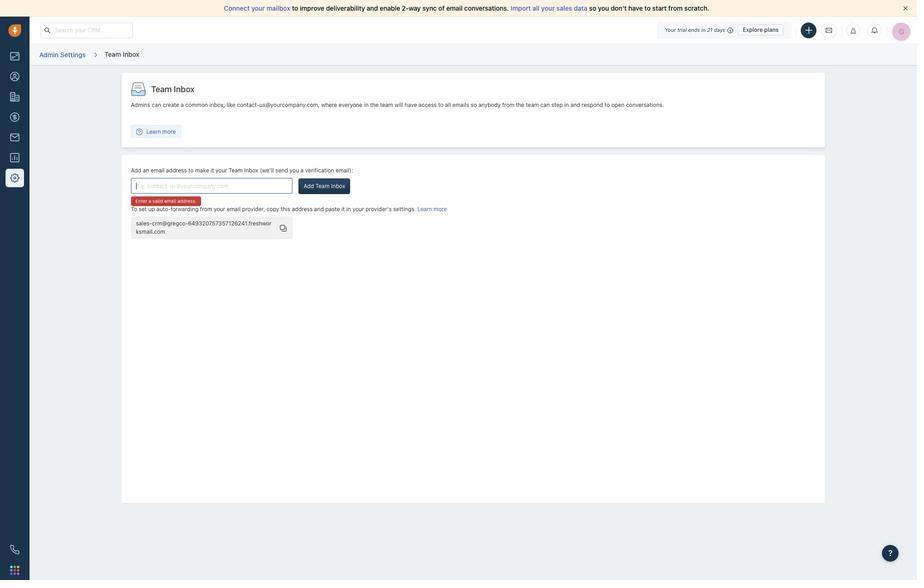Task type: locate. For each thing, give the bounding box(es) containing it.
learn
[[146, 128, 161, 135], [418, 206, 432, 213]]

access
[[419, 102, 437, 108]]

0 horizontal spatial you
[[290, 167, 299, 174]]

1 vertical spatial conversations.
[[626, 102, 664, 108]]

have right will at the left of the page
[[405, 102, 417, 108]]

1 horizontal spatial you
[[598, 4, 609, 12]]

phone element
[[6, 541, 24, 559]]

verification
[[305, 167, 334, 174]]

from right start at right top
[[669, 4, 683, 12]]

the
[[370, 102, 379, 108], [516, 102, 525, 108]]

2 vertical spatial a
[[149, 199, 151, 204]]

a right create
[[181, 102, 184, 108]]

team left step
[[526, 102, 539, 108]]

1 horizontal spatial address
[[292, 206, 313, 213]]

explore plans
[[743, 26, 779, 33]]

enable
[[380, 4, 400, 12]]

1 horizontal spatial team inbox
[[151, 85, 195, 94]]

you left the "don't"
[[598, 4, 609, 12]]

1 horizontal spatial a
[[181, 102, 184, 108]]

0 horizontal spatial learn more link
[[131, 128, 180, 136]]

add inside button
[[304, 183, 314, 190]]

your left provider's
[[353, 206, 364, 213]]

to left make
[[188, 167, 194, 174]]

admin
[[39, 51, 59, 59]]

1 vertical spatial and
[[571, 102, 581, 108]]

learn down admins
[[146, 128, 161, 135]]

team left will at the left of the page
[[380, 102, 393, 108]]

add left an
[[131, 167, 141, 174]]

phone image
[[10, 546, 19, 555]]

add down verification
[[304, 183, 314, 190]]

2 team from the left
[[526, 102, 539, 108]]

have
[[629, 4, 643, 12], [405, 102, 417, 108]]

all right import
[[533, 4, 540, 12]]

team
[[380, 102, 393, 108], [526, 102, 539, 108]]

the right 'anybody' at top right
[[516, 102, 525, 108]]

more right settings.
[[434, 206, 447, 213]]

1 horizontal spatial can
[[541, 102, 550, 108]]

0 horizontal spatial the
[[370, 102, 379, 108]]

1 vertical spatial learn more link
[[418, 206, 447, 213]]

you
[[598, 4, 609, 12], [290, 167, 299, 174]]

will
[[395, 102, 403, 108]]

enter a valid email address.
[[136, 199, 197, 204]]

0 vertical spatial you
[[598, 4, 609, 12]]

can
[[152, 102, 161, 108], [541, 102, 550, 108]]

0 vertical spatial and
[[367, 4, 378, 12]]

1 vertical spatial have
[[405, 102, 417, 108]]

mailbox
[[267, 4, 290, 12]]

and left paste
[[314, 206, 324, 213]]

0 vertical spatial so
[[589, 4, 597, 12]]

inbox
[[123, 50, 139, 58], [174, 85, 195, 94], [244, 167, 259, 174], [331, 183, 345, 190]]

all left emails
[[445, 102, 451, 108]]

1 vertical spatial learn
[[418, 206, 432, 213]]

1 vertical spatial all
[[445, 102, 451, 108]]

it
[[211, 167, 214, 174], [342, 206, 345, 213]]

learn more link
[[131, 128, 180, 136], [418, 206, 447, 213]]

0 vertical spatial learn
[[146, 128, 161, 135]]

copy
[[267, 206, 279, 213]]

1 horizontal spatial all
[[533, 4, 540, 12]]

a left verification
[[301, 167, 304, 174]]

improve
[[300, 4, 325, 12]]

conversations.
[[465, 4, 509, 12], [626, 102, 664, 108]]

0 vertical spatial team inbox
[[105, 50, 139, 58]]

0 vertical spatial a
[[181, 102, 184, 108]]

0 vertical spatial learn more link
[[131, 128, 180, 136]]

sync
[[423, 4, 437, 12]]

1 horizontal spatial learn more link
[[418, 206, 447, 213]]

2 horizontal spatial a
[[301, 167, 304, 174]]

have right the "don't"
[[629, 4, 643, 12]]

trial
[[678, 27, 687, 33]]

1 vertical spatial it
[[342, 206, 345, 213]]

so
[[589, 4, 597, 12], [471, 102, 477, 108]]

0 horizontal spatial add
[[131, 167, 141, 174]]

common
[[185, 102, 208, 108]]

0 horizontal spatial from
[[200, 206, 212, 213]]

more
[[163, 128, 176, 135], [434, 206, 447, 213]]

1 vertical spatial a
[[301, 167, 304, 174]]

2 vertical spatial from
[[200, 206, 212, 213]]

it right paste
[[342, 206, 345, 213]]

team up create
[[151, 85, 172, 94]]

more down create
[[163, 128, 176, 135]]

1 vertical spatial so
[[471, 102, 477, 108]]

to
[[292, 4, 298, 12], [645, 4, 651, 12], [439, 102, 444, 108], [605, 102, 610, 108], [188, 167, 194, 174]]

0 horizontal spatial team
[[380, 102, 393, 108]]

team down verification
[[316, 183, 330, 190]]

1 horizontal spatial it
[[342, 206, 345, 213]]

from up sales-crm@gregco-649320757357126241.freshwor ksmail.com
[[200, 206, 212, 213]]

in
[[702, 27, 706, 33], [364, 102, 369, 108], [565, 102, 569, 108], [347, 206, 351, 213]]

an
[[143, 167, 149, 174]]

you right send
[[290, 167, 299, 174]]

conversations. right open at top right
[[626, 102, 664, 108]]

to right access
[[439, 102, 444, 108]]

0 horizontal spatial can
[[152, 102, 161, 108]]

0 vertical spatial conversations.
[[465, 4, 509, 12]]

0 horizontal spatial team inbox
[[105, 50, 139, 58]]

in left 21
[[702, 27, 706, 33]]

learn more link right settings.
[[418, 206, 447, 213]]

1 horizontal spatial from
[[503, 102, 515, 108]]

explore plans link
[[738, 24, 784, 36]]

admin settings
[[39, 51, 86, 59]]

1 vertical spatial add
[[304, 183, 314, 190]]

from
[[669, 4, 683, 12], [503, 102, 515, 108], [200, 206, 212, 213]]

the right "everyone"
[[370, 102, 379, 108]]

way
[[409, 4, 421, 12]]

team
[[105, 50, 121, 58], [151, 85, 172, 94], [229, 167, 243, 174], [316, 183, 330, 190]]

1 horizontal spatial and
[[367, 4, 378, 12]]

all
[[533, 4, 540, 12], [445, 102, 451, 108]]

1 horizontal spatial team
[[526, 102, 539, 108]]

email
[[447, 4, 463, 12], [151, 167, 165, 174], [164, 199, 176, 204], [227, 206, 241, 213]]

days
[[714, 27, 726, 33]]

connect
[[224, 4, 250, 12]]

your
[[252, 4, 265, 12], [541, 4, 555, 12], [216, 167, 227, 174], [214, 206, 225, 213], [353, 206, 364, 213]]

team inbox up create
[[151, 85, 195, 94]]

step
[[552, 102, 563, 108]]

1 horizontal spatial the
[[516, 102, 525, 108]]

2-
[[402, 4, 409, 12]]

where
[[321, 102, 337, 108]]

1 horizontal spatial more
[[434, 206, 447, 213]]

0 horizontal spatial a
[[149, 199, 151, 204]]

0 vertical spatial it
[[211, 167, 214, 174]]

in right paste
[[347, 206, 351, 213]]

it right make
[[211, 167, 214, 174]]

emails
[[453, 102, 469, 108]]

team up "e.g. contact-us@yourcompany.com" text box
[[229, 167, 243, 174]]

and left respond
[[571, 102, 581, 108]]

0 vertical spatial more
[[163, 128, 176, 135]]

1 horizontal spatial add
[[304, 183, 314, 190]]

and
[[367, 4, 378, 12], [571, 102, 581, 108], [314, 206, 324, 213]]

send
[[276, 167, 288, 174]]

contact-
[[237, 102, 259, 108]]

add an email address to make it your team inbox (we'll send you a verification email):
[[131, 167, 353, 174]]

crm@gregco-
[[152, 220, 188, 227]]

import all your sales data link
[[511, 4, 589, 12]]

email up 649320757357126241.freshwor
[[227, 206, 241, 213]]

learn more link down create
[[131, 128, 180, 136]]

add
[[131, 167, 141, 174], [304, 183, 314, 190]]

0 vertical spatial have
[[629, 4, 643, 12]]

2 vertical spatial and
[[314, 206, 324, 213]]

can left step
[[541, 102, 550, 108]]

ends
[[689, 27, 700, 33]]

learn more
[[146, 128, 176, 135]]

so right emails
[[471, 102, 477, 108]]

from right 'anybody' at top right
[[503, 102, 515, 108]]

deliverability
[[326, 4, 365, 12]]

0 horizontal spatial have
[[405, 102, 417, 108]]

so right data
[[589, 4, 597, 12]]

admins can create a common inbox, like contact-us@yourcompany.com, where everyone in the team will have access to all emails so anybody from the team can step in and respond to open conversations.
[[131, 102, 664, 108]]

paste
[[326, 206, 340, 213]]

set
[[139, 206, 147, 213]]

0 horizontal spatial learn
[[146, 128, 161, 135]]

address
[[166, 167, 187, 174], [292, 206, 313, 213]]

add team inbox button
[[299, 179, 351, 194]]

can left create
[[152, 102, 161, 108]]

address right the this
[[292, 206, 313, 213]]

2 horizontal spatial and
[[571, 102, 581, 108]]

0 vertical spatial address
[[166, 167, 187, 174]]

a left 'valid'
[[149, 199, 151, 204]]

team inbox
[[105, 50, 139, 58], [151, 85, 195, 94]]

admin settings link
[[39, 47, 86, 62]]

learn right settings.
[[418, 206, 432, 213]]

plans
[[765, 26, 779, 33]]

connect your mailbox link
[[224, 4, 292, 12]]

0 vertical spatial from
[[669, 4, 683, 12]]

sales-
[[136, 220, 152, 227]]

sales
[[557, 4, 573, 12]]

address left make
[[166, 167, 187, 174]]

0 vertical spatial add
[[131, 167, 141, 174]]

and left enable on the left
[[367, 4, 378, 12]]

1 horizontal spatial so
[[589, 4, 597, 12]]

team inbox down search your crm... text field on the left top
[[105, 50, 139, 58]]

0 horizontal spatial and
[[314, 206, 324, 213]]

2 horizontal spatial from
[[669, 4, 683, 12]]

connect your mailbox to improve deliverability and enable 2-way sync of email conversations. import all your sales data so you don't have to start from scratch.
[[224, 4, 710, 12]]

freshworks switcher image
[[10, 566, 19, 576]]

conversations. left import
[[465, 4, 509, 12]]

email up auto-
[[164, 199, 176, 204]]



Task type: vqa. For each thing, say whether or not it's contained in the screenshot.
the explore plans
yes



Task type: describe. For each thing, give the bounding box(es) containing it.
to left open at top right
[[605, 102, 610, 108]]

your left mailbox
[[252, 4, 265, 12]]

1 horizontal spatial learn
[[418, 206, 432, 213]]

email right "of"
[[447, 4, 463, 12]]

auto-
[[157, 206, 171, 213]]

team inside button
[[316, 183, 330, 190]]

create
[[163, 102, 179, 108]]

everyone
[[339, 102, 363, 108]]

1 vertical spatial more
[[434, 206, 447, 213]]

scratch.
[[685, 4, 710, 12]]

to set up auto-forwarding from your email provider, copy this address and paste it in your provider's settings. learn more
[[131, 206, 447, 213]]

respond
[[582, 102, 603, 108]]

E.g. contact-us@yourcompany.com text field
[[131, 178, 293, 194]]

us@yourcompany.com,
[[259, 102, 320, 108]]

inbox inside button
[[331, 183, 345, 190]]

in right step
[[565, 102, 569, 108]]

1 vertical spatial address
[[292, 206, 313, 213]]

your up 649320757357126241.freshwor
[[214, 206, 225, 213]]

settings
[[60, 51, 86, 59]]

team down search your crm... text field on the left top
[[105, 50, 121, 58]]

21
[[708, 27, 713, 33]]

1 vertical spatial you
[[290, 167, 299, 174]]

0 vertical spatial all
[[533, 4, 540, 12]]

sales-crm@gregco-649320757357126241.freshwor ksmail.com
[[136, 220, 272, 236]]

0 horizontal spatial all
[[445, 102, 451, 108]]

add team inbox
[[304, 183, 345, 190]]

0 horizontal spatial conversations.
[[465, 4, 509, 12]]

0 horizontal spatial address
[[166, 167, 187, 174]]

open
[[612, 102, 625, 108]]

settings.
[[394, 206, 416, 213]]

like
[[227, 102, 236, 108]]

email right an
[[151, 167, 165, 174]]

to right mailbox
[[292, 4, 298, 12]]

enter
[[136, 199, 147, 204]]

inbox,
[[210, 102, 225, 108]]

0 horizontal spatial it
[[211, 167, 214, 174]]

close image
[[904, 6, 908, 11]]

admins
[[131, 102, 150, 108]]

1 team from the left
[[380, 102, 393, 108]]

0 horizontal spatial more
[[163, 128, 176, 135]]

1 can from the left
[[152, 102, 161, 108]]

1 horizontal spatial have
[[629, 4, 643, 12]]

your left sales
[[541, 4, 555, 12]]

Search your CRM... text field
[[41, 22, 133, 38]]

explore
[[743, 26, 763, 33]]

1 vertical spatial team inbox
[[151, 85, 195, 94]]

address.
[[178, 199, 197, 204]]

0 horizontal spatial so
[[471, 102, 477, 108]]

649320757357126241.freshwor
[[188, 220, 272, 227]]

start
[[653, 4, 667, 12]]

this
[[281, 206, 290, 213]]

your up "e.g. contact-us@yourcompany.com" text box
[[216, 167, 227, 174]]

to left start at right top
[[645, 4, 651, 12]]

in right "everyone"
[[364, 102, 369, 108]]

forwarding
[[171, 206, 199, 213]]

make
[[195, 167, 209, 174]]

your trial ends in 21 days
[[665, 27, 726, 33]]

add for add team inbox
[[304, 183, 314, 190]]

send email image
[[826, 26, 833, 34]]

2 can from the left
[[541, 102, 550, 108]]

2 the from the left
[[516, 102, 525, 108]]

your
[[665, 27, 676, 33]]

anybody
[[479, 102, 501, 108]]

import
[[511, 4, 531, 12]]

add for add an email address to make it your team inbox (we'll send you a verification email):
[[131, 167, 141, 174]]

up
[[148, 206, 155, 213]]

(we'll
[[260, 167, 274, 174]]

email):
[[336, 167, 353, 174]]

provider's
[[366, 206, 392, 213]]

ksmail.com
[[136, 229, 165, 236]]

don't
[[611, 4, 627, 12]]

1 horizontal spatial conversations.
[[626, 102, 664, 108]]

1 vertical spatial from
[[503, 102, 515, 108]]

of
[[439, 4, 445, 12]]

to
[[131, 206, 137, 213]]

valid
[[153, 199, 163, 204]]

1 the from the left
[[370, 102, 379, 108]]

provider,
[[242, 206, 265, 213]]

data
[[574, 4, 588, 12]]



